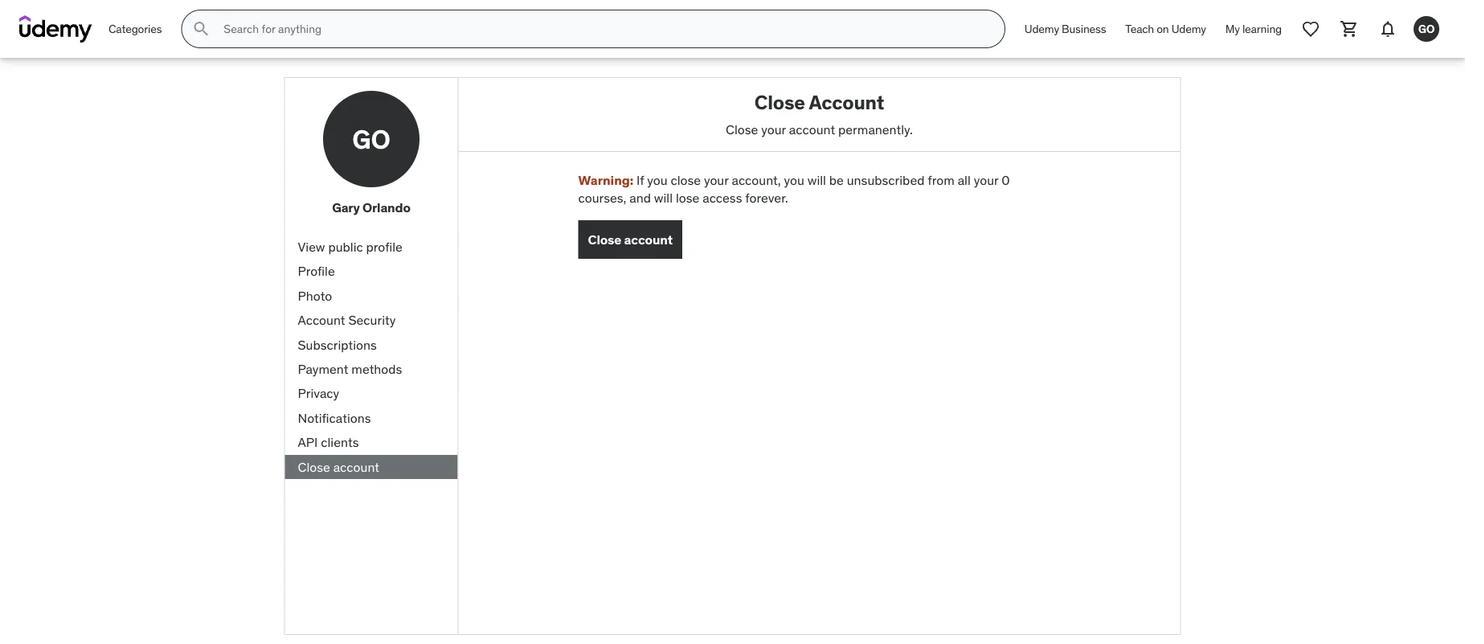 Task type: locate. For each thing, give the bounding box(es) containing it.
2 horizontal spatial account
[[789, 121, 836, 137]]

account inside button
[[624, 231, 673, 248]]

categories button
[[99, 10, 172, 48]]

1 vertical spatial go
[[352, 123, 391, 155]]

forever.
[[746, 190, 789, 206]]

you right if
[[647, 172, 668, 188]]

1 vertical spatial account
[[298, 312, 345, 328]]

orlando
[[363, 199, 411, 216]]

close account link
[[285, 455, 458, 479]]

lose
[[676, 190, 700, 206]]

1 you from the left
[[647, 172, 668, 188]]

udemy image
[[19, 15, 92, 43]]

will right and
[[654, 190, 673, 206]]

account inside the close account close your account permanently.
[[789, 121, 836, 137]]

account down and
[[624, 231, 673, 248]]

submit search image
[[192, 19, 211, 39]]

0 horizontal spatial udemy
[[1025, 21, 1060, 36]]

1 vertical spatial account
[[624, 231, 673, 248]]

0 horizontal spatial go
[[352, 123, 391, 155]]

1 udemy from the left
[[1025, 21, 1060, 36]]

0 horizontal spatial will
[[654, 190, 673, 206]]

access
[[703, 190, 743, 206]]

0 horizontal spatial account
[[298, 312, 345, 328]]

account inside 'view public profile profile photo account security subscriptions payment methods privacy notifications api clients close account'
[[298, 312, 345, 328]]

photo
[[298, 287, 332, 304]]

gary orlando
[[332, 199, 411, 216]]

0 vertical spatial account
[[789, 121, 836, 137]]

Search for anything text field
[[221, 15, 986, 43]]

account down photo
[[298, 312, 345, 328]]

payment
[[298, 361, 349, 377]]

notifications link
[[285, 406, 458, 431]]

privacy link
[[285, 382, 458, 406]]

subscriptions link
[[285, 333, 458, 357]]

0 horizontal spatial you
[[647, 172, 668, 188]]

teach on udemy
[[1126, 21, 1207, 36]]

your
[[762, 121, 786, 137], [704, 172, 729, 188], [974, 172, 999, 188]]

account up permanently.
[[809, 90, 885, 114]]

account up be
[[789, 121, 836, 137]]

account down 'api clients' link
[[333, 459, 380, 475]]

my
[[1226, 21, 1241, 36]]

api
[[298, 434, 318, 451]]

your inside the close account close your account permanently.
[[762, 121, 786, 137]]

courses,
[[579, 190, 627, 206]]

your up access at the top
[[704, 172, 729, 188]]

public
[[328, 239, 363, 255]]

1 horizontal spatial your
[[762, 121, 786, 137]]

0 vertical spatial account
[[809, 90, 885, 114]]

2 you from the left
[[784, 172, 805, 188]]

warning:
[[579, 172, 634, 188]]

1 horizontal spatial udemy
[[1172, 21, 1207, 36]]

udemy left business
[[1025, 21, 1060, 36]]

close inside button
[[588, 231, 622, 248]]

all
[[958, 172, 971, 188]]

0 vertical spatial go
[[1419, 21, 1436, 36]]

categories
[[109, 21, 162, 36]]

2 udemy from the left
[[1172, 21, 1207, 36]]

close inside 'view public profile profile photo account security subscriptions payment methods privacy notifications api clients close account'
[[298, 459, 330, 475]]

udemy right on
[[1172, 21, 1207, 36]]

your for account
[[762, 121, 786, 137]]

go right notifications icon
[[1419, 21, 1436, 36]]

1 vertical spatial will
[[654, 190, 673, 206]]

0 horizontal spatial account
[[333, 459, 380, 475]]

you
[[647, 172, 668, 188], [784, 172, 805, 188]]

account inside the close account close your account permanently.
[[809, 90, 885, 114]]

from
[[928, 172, 955, 188]]

account
[[789, 121, 836, 137], [624, 231, 673, 248], [333, 459, 380, 475]]

your up account,
[[762, 121, 786, 137]]

0 vertical spatial will
[[808, 172, 827, 188]]

1 horizontal spatial you
[[784, 172, 805, 188]]

will left be
[[808, 172, 827, 188]]

close account button
[[579, 220, 683, 259]]

you up the "forever."
[[784, 172, 805, 188]]

unsubscribed
[[847, 172, 925, 188]]

api clients link
[[285, 431, 458, 455]]

1 horizontal spatial account
[[809, 90, 885, 114]]

2 vertical spatial account
[[333, 459, 380, 475]]

go up gary orlando
[[352, 123, 391, 155]]

learning
[[1243, 21, 1283, 36]]

will
[[808, 172, 827, 188], [654, 190, 673, 206]]

udemy
[[1025, 21, 1060, 36], [1172, 21, 1207, 36]]

gary
[[332, 199, 360, 216]]

profile link
[[285, 259, 458, 284]]

1 horizontal spatial account
[[624, 231, 673, 248]]

close
[[755, 90, 806, 114], [726, 121, 759, 137], [588, 231, 622, 248], [298, 459, 330, 475]]

0 horizontal spatial your
[[704, 172, 729, 188]]

account
[[809, 90, 885, 114], [298, 312, 345, 328]]

notifications
[[298, 410, 371, 426]]

your left 0
[[974, 172, 999, 188]]

go
[[1419, 21, 1436, 36], [352, 123, 391, 155]]

1 horizontal spatial will
[[808, 172, 827, 188]]

subscriptions
[[298, 336, 377, 353]]



Task type: describe. For each thing, give the bounding box(es) containing it.
my learning
[[1226, 21, 1283, 36]]

teach
[[1126, 21, 1155, 36]]

teach on udemy link
[[1116, 10, 1216, 48]]

view public profile profile photo account security subscriptions payment methods privacy notifications api clients close account
[[298, 239, 403, 475]]

security
[[349, 312, 396, 328]]

2 horizontal spatial your
[[974, 172, 999, 188]]

view public profile link
[[285, 235, 458, 259]]

methods
[[352, 361, 402, 377]]

udemy business link
[[1015, 10, 1116, 48]]

clients
[[321, 434, 359, 451]]

photo link
[[285, 284, 458, 308]]

wishlist image
[[1302, 19, 1321, 39]]

shopping cart with 0 items image
[[1340, 19, 1360, 39]]

account,
[[732, 172, 781, 188]]

close account
[[588, 231, 673, 248]]

profile
[[298, 263, 335, 280]]

profile
[[366, 239, 403, 255]]

1 horizontal spatial go
[[1419, 21, 1436, 36]]

my learning link
[[1216, 10, 1292, 48]]

go link
[[1408, 10, 1447, 48]]

0
[[1002, 172, 1010, 188]]

and
[[630, 190, 651, 206]]

if
[[637, 172, 644, 188]]

account inside 'view public profile profile photo account security subscriptions payment methods privacy notifications api clients close account'
[[333, 459, 380, 475]]

permanently.
[[839, 121, 913, 137]]

udemy business
[[1025, 21, 1107, 36]]

account security link
[[285, 308, 458, 333]]

privacy
[[298, 385, 340, 402]]

close
[[671, 172, 701, 188]]

udemy inside "link"
[[1172, 21, 1207, 36]]

on
[[1157, 21, 1170, 36]]

payment methods link
[[285, 357, 458, 382]]

notifications image
[[1379, 19, 1398, 39]]

view
[[298, 239, 325, 255]]

close account close your account permanently.
[[726, 90, 913, 137]]

if you close your account, you will be unsubscribed from all your 0 courses, and will lose access forever.
[[579, 172, 1010, 206]]

your for you
[[704, 172, 729, 188]]

be
[[830, 172, 844, 188]]

business
[[1062, 21, 1107, 36]]



Task type: vqa. For each thing, say whether or not it's contained in the screenshot.
'Payment'
yes



